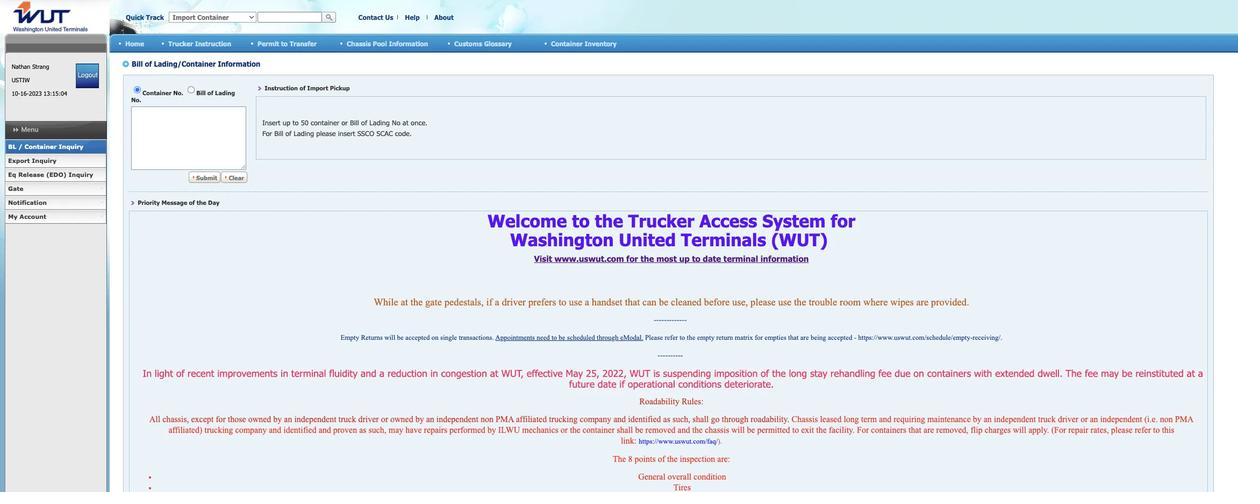 Task type: describe. For each thing, give the bounding box(es) containing it.
notification
[[8, 199, 47, 206]]

bl / container inquiry
[[8, 143, 83, 150]]

export inquiry link
[[5, 154, 107, 168]]

glossary
[[484, 40, 512, 47]]

my
[[8, 213, 18, 220]]

my account link
[[5, 210, 107, 224]]

bl
[[8, 143, 16, 150]]

eq release (edo) inquiry
[[8, 171, 93, 178]]

chassis pool information
[[347, 40, 428, 47]]

contact us
[[359, 13, 394, 21]]

chassis
[[347, 40, 371, 47]]

export inquiry
[[8, 157, 57, 164]]

account
[[20, 213, 46, 220]]

my account
[[8, 213, 46, 220]]

about
[[435, 13, 454, 21]]

eq release (edo) inquiry link
[[5, 168, 107, 182]]

customs glossary
[[455, 40, 512, 47]]

export
[[8, 157, 30, 164]]

eq
[[8, 171, 16, 178]]

0 vertical spatial container
[[551, 40, 583, 47]]

ustiw
[[12, 76, 30, 83]]

10-16-2023 13:15:05
[[12, 90, 67, 97]]

container inventory
[[551, 40, 617, 47]]

10-
[[12, 90, 20, 97]]

home
[[125, 40, 144, 47]]

information
[[389, 40, 428, 47]]

help
[[405, 13, 420, 21]]

release
[[18, 171, 44, 178]]



Task type: locate. For each thing, give the bounding box(es) containing it.
16-
[[20, 90, 29, 97]]

contact us link
[[359, 13, 394, 21]]

transfer
[[290, 40, 317, 47]]

instruction
[[195, 40, 231, 47]]

inventory
[[585, 40, 617, 47]]

contact
[[359, 13, 384, 21]]

2023
[[29, 90, 42, 97]]

permit
[[258, 40, 279, 47]]

/
[[18, 143, 22, 150]]

1 vertical spatial container
[[24, 143, 57, 150]]

nathan
[[12, 63, 30, 70]]

None text field
[[258, 12, 322, 23]]

bl / container inquiry link
[[5, 140, 107, 154]]

us
[[385, 13, 394, 21]]

permit to transfer
[[258, 40, 317, 47]]

pool
[[373, 40, 387, 47]]

strang
[[32, 63, 49, 70]]

trucker
[[168, 40, 193, 47]]

1 horizontal spatial container
[[551, 40, 583, 47]]

gate link
[[5, 182, 107, 196]]

inquiry up export inquiry link
[[59, 143, 83, 150]]

inquiry
[[59, 143, 83, 150], [32, 157, 57, 164], [69, 171, 93, 178]]

track
[[146, 13, 164, 21]]

customs
[[455, 40, 483, 47]]

container
[[551, 40, 583, 47], [24, 143, 57, 150]]

login image
[[76, 63, 99, 88]]

(edo)
[[46, 171, 67, 178]]

inquiry for container
[[59, 143, 83, 150]]

13:15:05
[[44, 90, 67, 97]]

2 vertical spatial inquiry
[[69, 171, 93, 178]]

inquiry for (edo)
[[69, 171, 93, 178]]

0 horizontal spatial container
[[24, 143, 57, 150]]

inquiry down bl / container inquiry
[[32, 157, 57, 164]]

nathan strang
[[12, 63, 49, 70]]

0 vertical spatial inquiry
[[59, 143, 83, 150]]

gate
[[8, 185, 23, 192]]

quick track
[[126, 13, 164, 21]]

to
[[281, 40, 288, 47]]

1 vertical spatial inquiry
[[32, 157, 57, 164]]

notification link
[[5, 196, 107, 210]]

container up the export inquiry
[[24, 143, 57, 150]]

container left "inventory"
[[551, 40, 583, 47]]

help link
[[405, 13, 420, 21]]

about link
[[435, 13, 454, 21]]

inquiry right "(edo)"
[[69, 171, 93, 178]]

trucker instruction
[[168, 40, 231, 47]]

quick
[[126, 13, 144, 21]]



Task type: vqa. For each thing, say whether or not it's contained in the screenshot.
05-
no



